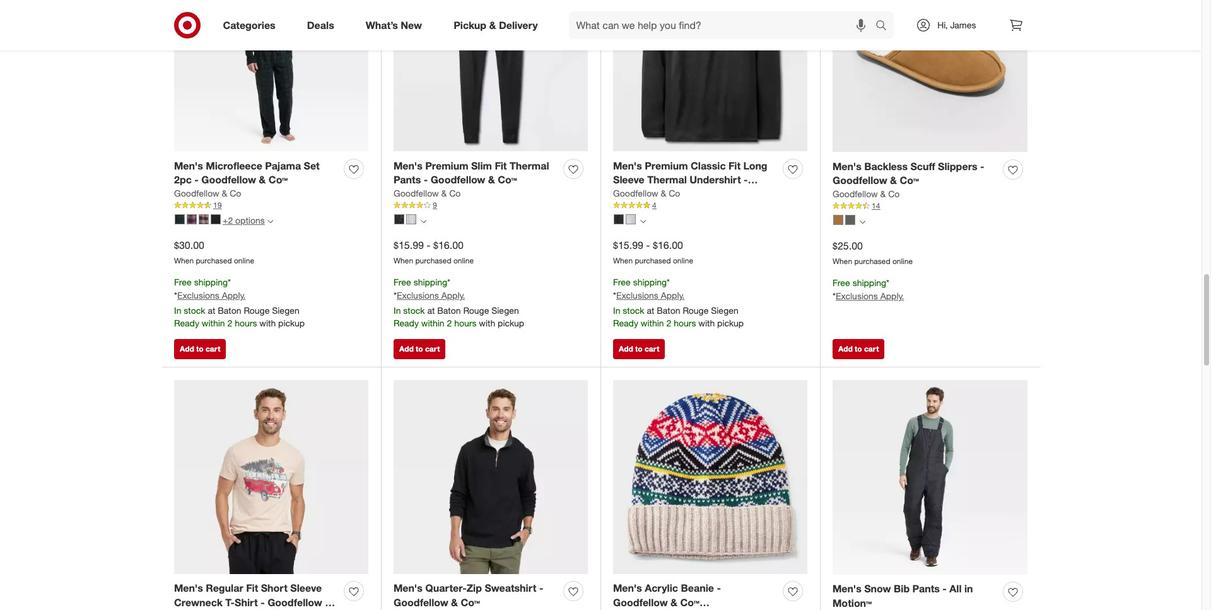 Task type: describe. For each thing, give the bounding box(es) containing it.
goodfellow inside men's quarter-zip sweatshirt - goodfellow & co™
[[394, 597, 448, 610]]

- inside men's microfleece pajama set 2pc - goodfellow & co™
[[195, 174, 199, 186]]

purchased down gray icon at the top of the page
[[416, 256, 452, 266]]

hi,
[[938, 20, 948, 30]]

baton for -
[[437, 305, 461, 316]]

new
[[401, 19, 422, 31]]

add to cart for co™
[[180, 345, 220, 354]]

+2 options
[[223, 215, 265, 226]]

$15.99 for men's premium slim fit thermal pants - goodfellow & co™
[[394, 239, 424, 252]]

slippers
[[938, 160, 978, 173]]

classic
[[691, 159, 726, 172]]

within for goodfellow
[[202, 318, 225, 329]]

hours for goodfellow
[[454, 318, 477, 329]]

to for co™
[[196, 345, 204, 354]]

men's acrylic beanie - goodfellow & co link
[[613, 582, 778, 611]]

sleeve inside men's regular fit short sleeve crewneck t-shirt - goodfellow
[[291, 583, 322, 595]]

black image for $30.00
[[175, 215, 185, 225]]

all colors image
[[641, 219, 646, 224]]

exclusions for men's backless scuff slippers - goodfellow & co™
[[836, 291, 878, 302]]

goodfellow inside men's premium classic fit long sleeve thermal undershirt - goodfellow & co™
[[613, 188, 668, 201]]

gray image
[[406, 215, 416, 225]]

stock for men's microfleece pajama set 2pc - goodfellow & co™
[[184, 305, 205, 316]]

james
[[951, 20, 977, 30]]

co™ inside men's microfleece pajama set 2pc - goodfellow & co™
[[269, 174, 288, 186]]

goodfellow up "14"
[[833, 189, 878, 200]]

9
[[433, 201, 437, 210]]

to for -
[[636, 345, 643, 354]]

black image for $15.99
[[614, 215, 624, 225]]

categories link
[[212, 11, 291, 39]]

goodfellow inside men's regular fit short sleeve crewneck t-shirt - goodfellow
[[268, 597, 322, 610]]

backless
[[865, 160, 908, 173]]

goodfellow up 4
[[613, 188, 659, 199]]

all colors image for $25.00
[[860, 219, 866, 225]]

in
[[965, 583, 973, 596]]

exclusions for men's premium slim fit thermal pants - goodfellow & co™
[[397, 290, 439, 301]]

deals
[[307, 19, 334, 31]]

quarter-
[[425, 583, 467, 595]]

$25.00 when purchased online
[[833, 240, 913, 266]]

co for thermal
[[669, 188, 680, 199]]

9 link
[[394, 200, 588, 211]]

men's microfleece pajama set 2pc - goodfellow & co™
[[174, 159, 320, 186]]

premium for thermal
[[645, 159, 688, 172]]

4 cart from the left
[[865, 345, 879, 354]]

4 add to cart button from the left
[[833, 340, 885, 360]]

men's regular fit short sleeve crewneck t-shirt - goodfellow link
[[174, 582, 339, 611]]

2pc
[[174, 174, 192, 186]]

all colors + 2 more colors element
[[267, 217, 273, 225]]

in for men's premium classic fit long sleeve thermal undershirt - goodfellow & co™
[[613, 305, 621, 316]]

men's backless scuff slippers - goodfellow & co™ link
[[833, 159, 998, 188]]

$30.00 when purchased online
[[174, 239, 254, 266]]

men's backless scuff slippers - goodfellow & co™
[[833, 160, 985, 187]]

goodfellow & co link for sleeve
[[613, 188, 680, 200]]

co for -
[[449, 188, 461, 199]]

add to cart button for -
[[613, 340, 665, 360]]

apply. inside 'free shipping * * exclusions apply.'
[[881, 291, 904, 302]]

men's acrylic beanie - goodfellow & co
[[613, 583, 721, 611]]

2 for thermal
[[667, 318, 672, 329]]

cart for &
[[425, 345, 440, 354]]

rouge for goodfellow
[[463, 305, 489, 316]]

exclusions apply. button for thermal
[[617, 290, 685, 302]]

exclusions for men's microfleece pajama set 2pc - goodfellow & co™
[[177, 290, 220, 301]]

with for goodfellow
[[479, 318, 496, 329]]

scuff
[[911, 160, 936, 173]]

what's new link
[[355, 11, 438, 39]]

co™ inside men's quarter-zip sweatshirt - goodfellow & co™
[[461, 597, 480, 610]]

premium for -
[[425, 159, 469, 172]]

gray image for $25.00
[[846, 215, 856, 225]]

siegen for co™
[[272, 305, 300, 316]]

men's premium slim fit thermal pants - goodfellow & co™
[[394, 159, 549, 186]]

pickup
[[454, 19, 487, 31]]

add for men's premium slim fit thermal pants - goodfellow & co™
[[399, 345, 414, 354]]

pants inside the men's snow bib pants - all in motion™
[[913, 583, 940, 596]]

men's regular fit short sleeve crewneck t-shirt - goodfellow 
[[174, 583, 332, 611]]

rouge for undershirt
[[683, 305, 709, 316]]

all colors element for goodfellow
[[860, 218, 866, 225]]

sweatshirt
[[485, 583, 537, 595]]

men's premium slim fit thermal pants - goodfellow & co™ link
[[394, 159, 558, 188]]

men's for men's microfleece pajama set 2pc - goodfellow & co™
[[174, 159, 203, 172]]

men's for men's premium slim fit thermal pants - goodfellow & co™
[[394, 159, 423, 172]]

online down 9 link
[[454, 256, 474, 266]]

$25.00
[[833, 240, 863, 253]]

$16.00 for -
[[434, 239, 464, 252]]

apply. for -
[[661, 290, 685, 301]]

shirt
[[235, 597, 258, 610]]

siegen for &
[[492, 305, 519, 316]]

exclusions apply. button for goodfellow
[[177, 290, 246, 302]]

$16.00 for thermal
[[653, 239, 683, 252]]

purchased inside $30.00 when purchased online
[[196, 256, 232, 266]]

at for goodfellow
[[208, 305, 215, 316]]

all colors + 2 more colors image
[[267, 219, 273, 224]]

free for men's premium slim fit thermal pants - goodfellow & co™
[[394, 277, 411, 288]]

4 to from the left
[[855, 345, 862, 354]]

regular
[[206, 583, 243, 595]]

co for &
[[889, 189, 900, 200]]

siegen for -
[[711, 305, 739, 316]]

baton for thermal
[[657, 305, 681, 316]]

men's microfleece pajama set 2pc - goodfellow & co™ link
[[174, 159, 339, 188]]

when inside $25.00 when purchased online
[[833, 257, 853, 266]]

apply. for &
[[442, 290, 465, 301]]

stock for men's premium slim fit thermal pants - goodfellow & co™
[[403, 305, 425, 316]]

matte black image
[[211, 215, 221, 225]]

co™ inside men's premium slim fit thermal pants - goodfellow & co™
[[498, 174, 517, 186]]

- inside men's backless scuff slippers - goodfellow & co™
[[981, 160, 985, 173]]

pickup for men's premium classic fit long sleeve thermal undershirt - goodfellow & co™
[[718, 318, 744, 329]]

microfleece
[[206, 159, 262, 172]]

online down 4 link
[[673, 256, 694, 266]]

What can we help you find? suggestions appear below search field
[[569, 11, 879, 39]]

pajama
[[265, 159, 301, 172]]

fit inside men's regular fit short sleeve crewneck t-shirt - goodfellow
[[246, 583, 258, 595]]

pants inside men's premium slim fit thermal pants - goodfellow & co™
[[394, 174, 421, 186]]

black image
[[394, 215, 405, 225]]

men's quarter-zip sweatshirt - goodfellow & co™
[[394, 583, 544, 610]]

men's premium classic fit long sleeve thermal undershirt - goodfellow & co™ link
[[613, 159, 778, 201]]

& inside men's premium classic fit long sleeve thermal undershirt - goodfellow & co™
[[671, 188, 678, 201]]

add for men's microfleece pajama set 2pc - goodfellow & co™
[[180, 345, 194, 354]]

free for men's microfleece pajama set 2pc - goodfellow & co™
[[174, 277, 192, 288]]

in for men's premium slim fit thermal pants - goodfellow & co™
[[394, 305, 401, 316]]

hours for &
[[235, 318, 257, 329]]

shipping for &
[[853, 278, 887, 288]]

search button
[[870, 11, 901, 42]]

all colors element for sleeve
[[641, 217, 646, 225]]

men's snow bib pants - all in motion™ link
[[833, 583, 998, 611]]

+2 options button
[[169, 211, 279, 231]]

shipping for -
[[414, 277, 447, 288]]

fit for long
[[729, 159, 741, 172]]

$30.00
[[174, 239, 204, 252]]

& inside men's acrylic beanie - goodfellow & co
[[671, 597, 678, 610]]

at for -
[[428, 305, 435, 316]]

online inside $30.00 when purchased online
[[234, 256, 254, 266]]

goodfellow & co link for pants
[[394, 188, 461, 200]]

goodfellow & co link for goodfellow
[[833, 188, 900, 201]]

cart for co™
[[206, 345, 220, 354]]



Task type: vqa. For each thing, say whether or not it's contained in the screenshot.
search button
yes



Task type: locate. For each thing, give the bounding box(es) containing it.
$15.99 down all colors icon
[[613, 239, 644, 252]]

men's left backless
[[833, 160, 862, 173]]

pickup for men's premium slim fit thermal pants - goodfellow & co™
[[498, 318, 524, 329]]

fit inside men's premium classic fit long sleeve thermal undershirt - goodfellow & co™
[[729, 159, 741, 172]]

1 horizontal spatial with
[[479, 318, 496, 329]]

goodfellow & co link up "14"
[[833, 188, 900, 201]]

1 horizontal spatial rouge
[[463, 305, 489, 316]]

2 for goodfellow
[[227, 318, 232, 329]]

premium inside men's premium slim fit thermal pants - goodfellow & co™
[[425, 159, 469, 172]]

+2
[[223, 215, 233, 226]]

$16.00 down 4
[[653, 239, 683, 252]]

free shipping * * exclusions apply. in stock at  baton rouge siegen ready within 2 hours with pickup for goodfellow
[[394, 277, 524, 329]]

0 horizontal spatial all colors image
[[421, 219, 427, 224]]

all colors image right chestnut icon
[[860, 219, 866, 225]]

deals link
[[296, 11, 350, 39]]

ready for men's premium slim fit thermal pants - goodfellow & co™
[[394, 318, 419, 329]]

chestnut image
[[834, 215, 844, 225]]

fit
[[495, 159, 507, 172], [729, 159, 741, 172], [246, 583, 258, 595]]

gray image
[[626, 215, 636, 225], [846, 215, 856, 225]]

1 horizontal spatial gray image
[[846, 215, 856, 225]]

goodfellow & co link up 19
[[174, 188, 241, 200]]

co for goodfellow
[[230, 188, 241, 199]]

ready for men's microfleece pajama set 2pc - goodfellow & co™
[[174, 318, 199, 329]]

1 horizontal spatial hours
[[454, 318, 477, 329]]

all colors image right gray icon at the top of the page
[[421, 219, 427, 224]]

4 add to cart from the left
[[839, 345, 879, 354]]

1 vertical spatial sleeve
[[291, 583, 322, 595]]

0 horizontal spatial sleeve
[[291, 583, 322, 595]]

crewneck
[[174, 597, 223, 610]]

1 horizontal spatial within
[[421, 318, 445, 329]]

1 within from the left
[[202, 318, 225, 329]]

pickup & delivery link
[[443, 11, 554, 39]]

- inside men's premium slim fit thermal pants - goodfellow & co™
[[424, 174, 428, 186]]

zip
[[467, 583, 482, 595]]

2 horizontal spatial in
[[613, 305, 621, 316]]

men's inside men's regular fit short sleeve crewneck t-shirt - goodfellow
[[174, 583, 203, 595]]

1 add from the left
[[180, 345, 194, 354]]

co™ up 9 link
[[498, 174, 517, 186]]

$15.99 down gray icon at the top of the page
[[394, 239, 424, 252]]

goodfellow & co link up 4
[[613, 188, 680, 200]]

at for thermal
[[647, 305, 655, 316]]

0 horizontal spatial stock
[[184, 305, 205, 316]]

black image
[[175, 215, 185, 225], [614, 215, 624, 225]]

- inside men's quarter-zip sweatshirt - goodfellow & co™
[[539, 583, 544, 595]]

co™ down undershirt
[[681, 188, 700, 201]]

- inside men's regular fit short sleeve crewneck t-shirt - goodfellow
[[261, 597, 265, 610]]

0 horizontal spatial premium
[[425, 159, 469, 172]]

1 horizontal spatial $16.00
[[653, 239, 683, 252]]

sleeve inside men's premium classic fit long sleeve thermal undershirt - goodfellow & co™
[[613, 174, 645, 186]]

exclusions for men's premium classic fit long sleeve thermal undershirt - goodfellow & co™
[[617, 290, 659, 301]]

1 horizontal spatial sleeve
[[613, 174, 645, 186]]

goodfellow down microfleece
[[201, 174, 256, 186]]

sleeve
[[613, 174, 645, 186], [291, 583, 322, 595]]

1 horizontal spatial siegen
[[492, 305, 519, 316]]

when
[[174, 256, 194, 266], [394, 256, 413, 266], [613, 256, 633, 266], [833, 257, 853, 266]]

0 horizontal spatial black image
[[175, 215, 185, 225]]

men's for men's quarter-zip sweatshirt - goodfellow & co™
[[394, 583, 423, 595]]

thermal
[[510, 159, 549, 172], [648, 174, 687, 186]]

delivery
[[499, 19, 538, 31]]

2 horizontal spatial stock
[[623, 305, 645, 316]]

1 vertical spatial thermal
[[648, 174, 687, 186]]

co™ inside men's premium classic fit long sleeve thermal undershirt - goodfellow & co™
[[681, 188, 700, 201]]

categories
[[223, 19, 276, 31]]

3 free shipping * * exclusions apply. in stock at  baton rouge siegen ready within 2 hours with pickup from the left
[[613, 277, 744, 329]]

stock
[[184, 305, 205, 316], [403, 305, 425, 316], [623, 305, 645, 316]]

1 horizontal spatial premium
[[645, 159, 688, 172]]

when inside $30.00 when purchased online
[[174, 256, 194, 266]]

rouge
[[244, 305, 270, 316], [463, 305, 489, 316], [683, 305, 709, 316]]

men's premium classic fit long sleeve thermal undershirt - goodfellow & co™
[[613, 159, 768, 201]]

men's up motion™
[[833, 583, 862, 596]]

1 horizontal spatial in
[[394, 305, 401, 316]]

men's inside men's backless scuff slippers - goodfellow & co™
[[833, 160, 862, 173]]

pants up gray icon at the top of the page
[[394, 174, 421, 186]]

hours for undershirt
[[674, 318, 696, 329]]

pants
[[394, 174, 421, 186], [913, 583, 940, 596]]

thermal inside men's premium slim fit thermal pants - goodfellow & co™
[[510, 159, 549, 172]]

to for &
[[416, 345, 423, 354]]

men's for men's backless scuff slippers - goodfellow & co™
[[833, 160, 862, 173]]

1 horizontal spatial all colors element
[[641, 217, 646, 225]]

1 rouge from the left
[[244, 305, 270, 316]]

men's for men's regular fit short sleeve crewneck t-shirt - goodfellow 
[[174, 583, 203, 595]]

what's new
[[366, 19, 422, 31]]

2 in from the left
[[394, 305, 401, 316]]

0 horizontal spatial with
[[260, 318, 276, 329]]

2 horizontal spatial siegen
[[711, 305, 739, 316]]

stock for men's premium classic fit long sleeve thermal undershirt - goodfellow & co™
[[623, 305, 645, 316]]

purchased down "$30.00"
[[196, 256, 232, 266]]

goodfellow inside men's backless scuff slippers - goodfellow & co™
[[833, 174, 888, 187]]

fit inside men's premium slim fit thermal pants - goodfellow & co™
[[495, 159, 507, 172]]

hours
[[235, 318, 257, 329], [454, 318, 477, 329], [674, 318, 696, 329]]

men's left "acrylic"
[[613, 583, 642, 595]]

$15.99
[[394, 239, 424, 252], [613, 239, 644, 252]]

goodfellow & co link for -
[[174, 188, 241, 200]]

3 hours from the left
[[674, 318, 696, 329]]

shipping
[[194, 277, 228, 288], [414, 277, 447, 288], [633, 277, 667, 288], [853, 278, 887, 288]]

& inside men's quarter-zip sweatshirt - goodfellow & co™
[[451, 597, 458, 610]]

pants right bib
[[913, 583, 940, 596]]

goodfellow down "acrylic"
[[613, 597, 668, 610]]

men's inside men's premium classic fit long sleeve thermal undershirt - goodfellow & co™
[[613, 159, 642, 172]]

exclusions
[[177, 290, 220, 301], [397, 290, 439, 301], [617, 290, 659, 301], [836, 291, 878, 302]]

1 $16.00 from the left
[[434, 239, 464, 252]]

all colors element for pants
[[421, 217, 427, 225]]

1 black image from the left
[[175, 215, 185, 225]]

t-
[[225, 597, 235, 610]]

2 baton from the left
[[437, 305, 461, 316]]

3 add from the left
[[619, 345, 633, 354]]

- inside men's acrylic beanie - goodfellow & co
[[717, 583, 721, 595]]

1 premium from the left
[[425, 159, 469, 172]]

thermal right slim
[[510, 159, 549, 172]]

0 horizontal spatial baton
[[218, 305, 241, 316]]

2 horizontal spatial free shipping * * exclusions apply. in stock at  baton rouge siegen ready within 2 hours with pickup
[[613, 277, 744, 329]]

1 ready from the left
[[174, 318, 199, 329]]

2 hours from the left
[[454, 318, 477, 329]]

online up 'free shipping * * exclusions apply.'
[[893, 257, 913, 266]]

1 horizontal spatial ready
[[394, 318, 419, 329]]

gray image right chestnut icon
[[846, 215, 856, 225]]

blue image
[[187, 215, 197, 225]]

co™ down scuff
[[900, 174, 920, 187]]

2
[[227, 318, 232, 329], [447, 318, 452, 329], [667, 318, 672, 329]]

2 ready from the left
[[394, 318, 419, 329]]

men's premium classic fit long sleeve thermal undershirt - goodfellow & co™ image
[[613, 0, 808, 151], [613, 0, 808, 151]]

1 stock from the left
[[184, 305, 205, 316]]

1 add to cart from the left
[[180, 345, 220, 354]]

set
[[304, 159, 320, 172]]

free for men's premium classic fit long sleeve thermal undershirt - goodfellow & co™
[[613, 277, 631, 288]]

19 link
[[174, 200, 369, 211]]

2 stock from the left
[[403, 305, 425, 316]]

1 horizontal spatial free shipping * * exclusions apply. in stock at  baton rouge siegen ready within 2 hours with pickup
[[394, 277, 524, 329]]

2 horizontal spatial within
[[641, 318, 664, 329]]

at
[[208, 305, 215, 316], [428, 305, 435, 316], [647, 305, 655, 316]]

men's microfleece pajama set 2pc - goodfellow & co™ image
[[174, 0, 369, 151], [174, 0, 369, 151]]

all colors element down men's premium classic fit long sleeve thermal undershirt - goodfellow & co™
[[641, 217, 646, 225]]

2 horizontal spatial at
[[647, 305, 655, 316]]

baton for goodfellow
[[218, 305, 241, 316]]

rouge for &
[[244, 305, 270, 316]]

4 link
[[613, 200, 808, 211]]

0 horizontal spatial free shipping * * exclusions apply. in stock at  baton rouge siegen ready within 2 hours with pickup
[[174, 277, 305, 329]]

sleeve right short
[[291, 583, 322, 595]]

3 siegen from the left
[[711, 305, 739, 316]]

2 add to cart button from the left
[[394, 340, 446, 360]]

men's up all colors icon
[[613, 159, 642, 172]]

0 horizontal spatial thermal
[[510, 159, 549, 172]]

goodfellow down backless
[[833, 174, 888, 187]]

men's inside men's quarter-zip sweatshirt - goodfellow & co™
[[394, 583, 423, 595]]

men's up the crewneck
[[174, 583, 203, 595]]

free for men's backless scuff slippers - goodfellow & co™
[[833, 278, 851, 288]]

0 horizontal spatial hours
[[235, 318, 257, 329]]

black image left all colors icon
[[614, 215, 624, 225]]

1 horizontal spatial stock
[[403, 305, 425, 316]]

co™
[[269, 174, 288, 186], [498, 174, 517, 186], [900, 174, 920, 187], [681, 188, 700, 201], [461, 597, 480, 610]]

2 horizontal spatial pickup
[[718, 318, 744, 329]]

all colors element right gray icon at the top of the page
[[421, 217, 427, 225]]

fit left the long
[[729, 159, 741, 172]]

0 horizontal spatial siegen
[[272, 305, 300, 316]]

$15.99 for men's premium classic fit long sleeve thermal undershirt - goodfellow & co™
[[613, 239, 644, 252]]

ready
[[174, 318, 199, 329], [394, 318, 419, 329], [613, 318, 639, 329]]

1 horizontal spatial $15.99 - $16.00 when purchased online
[[613, 239, 694, 266]]

0 horizontal spatial at
[[208, 305, 215, 316]]

men's premium slim fit thermal pants - goodfellow & co™ image
[[394, 0, 588, 151], [394, 0, 588, 151]]

2 horizontal spatial hours
[[674, 318, 696, 329]]

acrylic
[[645, 583, 678, 595]]

1 horizontal spatial all colors image
[[860, 219, 866, 225]]

2 cart from the left
[[425, 345, 440, 354]]

cream image
[[199, 215, 209, 225]]

premium inside men's premium classic fit long sleeve thermal undershirt - goodfellow & co™
[[645, 159, 688, 172]]

2 within from the left
[[421, 318, 445, 329]]

goodfellow down 2pc
[[174, 188, 219, 199]]

2 horizontal spatial ready
[[613, 318, 639, 329]]

2 horizontal spatial with
[[699, 318, 715, 329]]

1 horizontal spatial fit
[[495, 159, 507, 172]]

men's regular fit short sleeve crewneck t-shirt - goodfellow & co™ image
[[174, 380, 369, 575], [174, 380, 369, 575]]

ready for men's premium classic fit long sleeve thermal undershirt - goodfellow & co™
[[613, 318, 639, 329]]

1 siegen from the left
[[272, 305, 300, 316]]

premium up 4
[[645, 159, 688, 172]]

goodfellow & co up "14"
[[833, 189, 900, 200]]

2 horizontal spatial 2
[[667, 318, 672, 329]]

online
[[234, 256, 254, 266], [454, 256, 474, 266], [673, 256, 694, 266], [893, 257, 913, 266]]

2 $15.99 from the left
[[613, 239, 644, 252]]

cart
[[206, 345, 220, 354], [425, 345, 440, 354], [645, 345, 660, 354], [865, 345, 879, 354]]

goodfellow & co
[[174, 188, 241, 199], [394, 188, 461, 199], [613, 188, 680, 199], [833, 189, 900, 200]]

black image left blue image
[[175, 215, 185, 225]]

$15.99 - $16.00 when purchased online
[[394, 239, 474, 266], [613, 239, 694, 266]]

0 horizontal spatial fit
[[246, 583, 258, 595]]

men's for men's acrylic beanie - goodfellow & co
[[613, 583, 642, 595]]

4
[[653, 201, 657, 210]]

0 horizontal spatial gray image
[[626, 215, 636, 225]]

goodfellow down slim
[[431, 174, 486, 186]]

goodfellow & co for -
[[174, 188, 241, 199]]

0 horizontal spatial 2
[[227, 318, 232, 329]]

1 add to cart button from the left
[[174, 340, 226, 360]]

& inside men's microfleece pajama set 2pc - goodfellow & co™
[[259, 174, 266, 186]]

snow
[[865, 583, 891, 596]]

add for men's premium classic fit long sleeve thermal undershirt - goodfellow & co™
[[619, 345, 633, 354]]

3 add to cart from the left
[[619, 345, 660, 354]]

undershirt
[[690, 174, 741, 186]]

4 add from the left
[[839, 345, 853, 354]]

2 $16.00 from the left
[[653, 239, 683, 252]]

co™ down zip
[[461, 597, 480, 610]]

all colors element right chestnut icon
[[860, 218, 866, 225]]

add to cart for &
[[399, 345, 440, 354]]

goodfellow & co for goodfellow
[[833, 189, 900, 200]]

men's left quarter-
[[394, 583, 423, 595]]

purchased
[[196, 256, 232, 266], [416, 256, 452, 266], [635, 256, 671, 266], [855, 257, 891, 266]]

1 vertical spatial pants
[[913, 583, 940, 596]]

0 vertical spatial sleeve
[[613, 174, 645, 186]]

3 2 from the left
[[667, 318, 672, 329]]

men's inside men's premium slim fit thermal pants - goodfellow & co™
[[394, 159, 423, 172]]

men's quarter-zip sweatshirt - goodfellow & co™ link
[[394, 582, 558, 611]]

pickup
[[278, 318, 305, 329], [498, 318, 524, 329], [718, 318, 744, 329]]

men's inside the men's snow bib pants - all in motion™
[[833, 583, 862, 596]]

fit up the shirt
[[246, 583, 258, 595]]

men's up gray icon at the top of the page
[[394, 159, 423, 172]]

3 at from the left
[[647, 305, 655, 316]]

gray image left all colors icon
[[626, 215, 636, 225]]

1 cart from the left
[[206, 345, 220, 354]]

online down +2 options on the left of the page
[[234, 256, 254, 266]]

3 rouge from the left
[[683, 305, 709, 316]]

2 2 from the left
[[447, 318, 452, 329]]

purchased up 'free shipping * * exclusions apply.'
[[855, 257, 891, 266]]

3 pickup from the left
[[718, 318, 744, 329]]

$15.99 - $16.00 when purchased online down all colors icon
[[613, 239, 694, 266]]

add
[[180, 345, 194, 354], [399, 345, 414, 354], [619, 345, 633, 354], [839, 345, 853, 354]]

shipping for goodfellow
[[194, 277, 228, 288]]

-
[[981, 160, 985, 173], [195, 174, 199, 186], [424, 174, 428, 186], [744, 174, 748, 186], [427, 239, 431, 252], [646, 239, 650, 252], [539, 583, 544, 595], [717, 583, 721, 595], [943, 583, 947, 596], [261, 597, 265, 610]]

add for men's backless scuff slippers - goodfellow & co™
[[839, 345, 853, 354]]

goodfellow inside men's premium slim fit thermal pants - goodfellow & co™
[[431, 174, 486, 186]]

3 ready from the left
[[613, 318, 639, 329]]

1 horizontal spatial thermal
[[648, 174, 687, 186]]

siegen
[[272, 305, 300, 316], [492, 305, 519, 316], [711, 305, 739, 316]]

goodfellow down quarter-
[[394, 597, 448, 610]]

goodfellow inside men's acrylic beanie - goodfellow & co
[[613, 597, 668, 610]]

1 2 from the left
[[227, 318, 232, 329]]

within for -
[[421, 318, 445, 329]]

- inside the men's snow bib pants - all in motion™
[[943, 583, 947, 596]]

1 horizontal spatial $15.99
[[613, 239, 644, 252]]

2 with from the left
[[479, 318, 496, 329]]

goodfellow & co for sleeve
[[613, 188, 680, 199]]

1 in from the left
[[174, 305, 181, 316]]

goodfellow up 9
[[394, 188, 439, 199]]

1 baton from the left
[[218, 305, 241, 316]]

2 siegen from the left
[[492, 305, 519, 316]]

1 $15.99 - $16.00 when purchased online from the left
[[394, 239, 474, 266]]

1 horizontal spatial baton
[[437, 305, 461, 316]]

within for thermal
[[641, 318, 664, 329]]

1 horizontal spatial pickup
[[498, 318, 524, 329]]

men's acrylic beanie - goodfellow & co™ cream/blue/red image
[[613, 380, 808, 575], [613, 380, 808, 575]]

apply.
[[222, 290, 246, 301], [442, 290, 465, 301], [661, 290, 685, 301], [881, 291, 904, 302]]

all colors image for $15.99
[[421, 219, 427, 224]]

$15.99 - $16.00 when purchased online for thermal
[[613, 239, 694, 266]]

0 vertical spatial thermal
[[510, 159, 549, 172]]

3 within from the left
[[641, 318, 664, 329]]

1 pickup from the left
[[278, 318, 305, 329]]

1 $15.99 from the left
[[394, 239, 424, 252]]

goodfellow & co link up 9
[[394, 188, 461, 200]]

pickup for men's microfleece pajama set 2pc - goodfellow & co™
[[278, 318, 305, 329]]

free shipping * * exclusions apply. in stock at  baton rouge siegen ready within 2 hours with pickup
[[174, 277, 305, 329], [394, 277, 524, 329], [613, 277, 744, 329]]

2 add to cart from the left
[[399, 345, 440, 354]]

men's inside men's acrylic beanie - goodfellow & co
[[613, 583, 642, 595]]

19
[[213, 201, 222, 210]]

2 premium from the left
[[645, 159, 688, 172]]

men's snow bib pants - all in motion™
[[833, 583, 973, 610]]

hi, james
[[938, 20, 977, 30]]

0 horizontal spatial within
[[202, 318, 225, 329]]

0 horizontal spatial $15.99 - $16.00 when purchased online
[[394, 239, 474, 266]]

co™ inside men's backless scuff slippers - goodfellow & co™
[[900, 174, 920, 187]]

add to cart button
[[174, 340, 226, 360], [394, 340, 446, 360], [613, 340, 665, 360], [833, 340, 885, 360]]

men's for men's premium classic fit long sleeve thermal undershirt - goodfellow & co™
[[613, 159, 642, 172]]

purchased down all colors icon
[[635, 256, 671, 266]]

exclusions apply. button for -
[[397, 290, 465, 302]]

add to cart for -
[[619, 345, 660, 354]]

exclusions inside 'free shipping * * exclusions apply.'
[[836, 291, 878, 302]]

what's
[[366, 19, 398, 31]]

1 free shipping * * exclusions apply. in stock at  baton rouge siegen ready within 2 hours with pickup from the left
[[174, 277, 305, 329]]

3 with from the left
[[699, 318, 715, 329]]

0 horizontal spatial $16.00
[[434, 239, 464, 252]]

free inside 'free shipping * * exclusions apply.'
[[833, 278, 851, 288]]

1 horizontal spatial at
[[428, 305, 435, 316]]

exclusions apply. button
[[177, 290, 246, 302], [397, 290, 465, 302], [617, 290, 685, 302], [836, 290, 904, 303]]

add to cart button for &
[[394, 340, 446, 360]]

add to cart
[[180, 345, 220, 354], [399, 345, 440, 354], [619, 345, 660, 354], [839, 345, 879, 354]]

cart for -
[[645, 345, 660, 354]]

thermal inside men's premium classic fit long sleeve thermal undershirt - goodfellow & co™
[[648, 174, 687, 186]]

14 link
[[833, 201, 1028, 212]]

co
[[230, 188, 241, 199], [449, 188, 461, 199], [669, 188, 680, 199], [889, 189, 900, 200]]

0 horizontal spatial rouge
[[244, 305, 270, 316]]

men's inside men's microfleece pajama set 2pc - goodfellow & co™
[[174, 159, 203, 172]]

thermal up 4
[[648, 174, 687, 186]]

men's snow bib pants - all in motion™ image
[[833, 380, 1028, 575], [833, 380, 1028, 575]]

men's backless scuff slippers - goodfellow & co™ image
[[833, 0, 1028, 152], [833, 0, 1028, 152]]

free
[[174, 277, 192, 288], [394, 277, 411, 288], [613, 277, 631, 288], [833, 278, 851, 288]]

0 horizontal spatial in
[[174, 305, 181, 316]]

2 rouge from the left
[[463, 305, 489, 316]]

motion™
[[833, 598, 872, 610]]

$16.00 down 9
[[434, 239, 464, 252]]

purchased inside $25.00 when purchased online
[[855, 257, 891, 266]]

2 add from the left
[[399, 345, 414, 354]]

co down men's premium slim fit thermal pants - goodfellow & co™ on the top left
[[449, 188, 461, 199]]

co down men's backless scuff slippers - goodfellow & co™
[[889, 189, 900, 200]]

shipping inside 'free shipping * * exclusions apply.'
[[853, 278, 887, 288]]

2 to from the left
[[416, 345, 423, 354]]

all colors element
[[421, 217, 427, 225], [641, 217, 646, 225], [860, 218, 866, 225]]

& inside men's backless scuff slippers - goodfellow & co™
[[890, 174, 897, 187]]

all
[[950, 583, 962, 596]]

goodfellow inside men's microfleece pajama set 2pc - goodfellow & co™
[[201, 174, 256, 186]]

premium left slim
[[425, 159, 469, 172]]

with for &
[[260, 318, 276, 329]]

2 horizontal spatial all colors element
[[860, 218, 866, 225]]

fit right slim
[[495, 159, 507, 172]]

0 horizontal spatial ready
[[174, 318, 199, 329]]

pickup & delivery
[[454, 19, 538, 31]]

3 stock from the left
[[623, 305, 645, 316]]

0 horizontal spatial pants
[[394, 174, 421, 186]]

1 horizontal spatial black image
[[614, 215, 624, 225]]

all colors image
[[421, 219, 427, 224], [860, 219, 866, 225]]

goodfellow & co up 9
[[394, 188, 461, 199]]

options
[[235, 215, 265, 226]]

2 at from the left
[[428, 305, 435, 316]]

apply. for co™
[[222, 290, 246, 301]]

3 baton from the left
[[657, 305, 681, 316]]

goodfellow up all colors icon
[[613, 188, 668, 201]]

0 horizontal spatial $15.99
[[394, 239, 424, 252]]

baton
[[218, 305, 241, 316], [437, 305, 461, 316], [657, 305, 681, 316]]

0 horizontal spatial pickup
[[278, 318, 305, 329]]

1 with from the left
[[260, 318, 276, 329]]

0 horizontal spatial all colors element
[[421, 217, 427, 225]]

1 horizontal spatial pants
[[913, 583, 940, 596]]

2 pickup from the left
[[498, 318, 524, 329]]

co down men's microfleece pajama set 2pc - goodfellow & co™
[[230, 188, 241, 199]]

3 add to cart button from the left
[[613, 340, 665, 360]]

men's quarter-zip sweatshirt - goodfellow & co™ image
[[394, 380, 588, 575], [394, 380, 588, 575]]

in for men's microfleece pajama set 2pc - goodfellow & co™
[[174, 305, 181, 316]]

& inside men's premium slim fit thermal pants - goodfellow & co™
[[488, 174, 495, 186]]

goodfellow & co up 19
[[174, 188, 241, 199]]

goodfellow & co for pants
[[394, 188, 461, 199]]

0 vertical spatial pants
[[394, 174, 421, 186]]

beanie
[[681, 583, 714, 595]]

gray image for $15.99
[[626, 215, 636, 225]]

with for undershirt
[[699, 318, 715, 329]]

online inside $25.00 when purchased online
[[893, 257, 913, 266]]

short
[[261, 583, 288, 595]]

2 horizontal spatial rouge
[[683, 305, 709, 316]]

2 black image from the left
[[614, 215, 624, 225]]

shipping for thermal
[[633, 277, 667, 288]]

free shipping * * exclusions apply. in stock at  baton rouge siegen ready within 2 hours with pickup for &
[[174, 277, 305, 329]]

fit for thermal
[[495, 159, 507, 172]]

3 cart from the left
[[645, 345, 660, 354]]

2 free shipping * * exclusions apply. in stock at  baton rouge siegen ready within 2 hours with pickup from the left
[[394, 277, 524, 329]]

premium
[[425, 159, 469, 172], [645, 159, 688, 172]]

co up 4 link
[[669, 188, 680, 199]]

3 in from the left
[[613, 305, 621, 316]]

goodfellow & co up 4
[[613, 188, 680, 199]]

long
[[744, 159, 768, 172]]

3 to from the left
[[636, 345, 643, 354]]

bib
[[894, 583, 910, 596]]

co™ down pajama
[[269, 174, 288, 186]]

sleeve up all colors icon
[[613, 174, 645, 186]]

2 horizontal spatial baton
[[657, 305, 681, 316]]

men's up 2pc
[[174, 159, 203, 172]]

slim
[[471, 159, 492, 172]]

free shipping * * exclusions apply.
[[833, 278, 904, 302]]

14
[[872, 201, 881, 211]]

1 horizontal spatial 2
[[447, 318, 452, 329]]

*
[[228, 277, 231, 288], [447, 277, 451, 288], [667, 277, 670, 288], [887, 278, 890, 288], [174, 290, 177, 301], [394, 290, 397, 301], [613, 290, 617, 301], [833, 291, 836, 302]]

2 for -
[[447, 318, 452, 329]]

2 horizontal spatial fit
[[729, 159, 741, 172]]

$16.00
[[434, 239, 464, 252], [653, 239, 683, 252]]

- inside men's premium classic fit long sleeve thermal undershirt - goodfellow & co™
[[744, 174, 748, 186]]

free shipping * * exclusions apply. in stock at  baton rouge siegen ready within 2 hours with pickup for undershirt
[[613, 277, 744, 329]]

search
[[870, 20, 901, 33]]

goodfellow down short
[[268, 597, 322, 610]]

add to cart button for co™
[[174, 340, 226, 360]]

$15.99 - $16.00 when purchased online for -
[[394, 239, 474, 266]]

$15.99 - $16.00 when purchased online down gray icon at the top of the page
[[394, 239, 474, 266]]

1 to from the left
[[196, 345, 204, 354]]

1 at from the left
[[208, 305, 215, 316]]

men's for men's snow bib pants - all in motion™
[[833, 583, 862, 596]]

1 hours from the left
[[235, 318, 257, 329]]

2 $15.99 - $16.00 when purchased online from the left
[[613, 239, 694, 266]]



